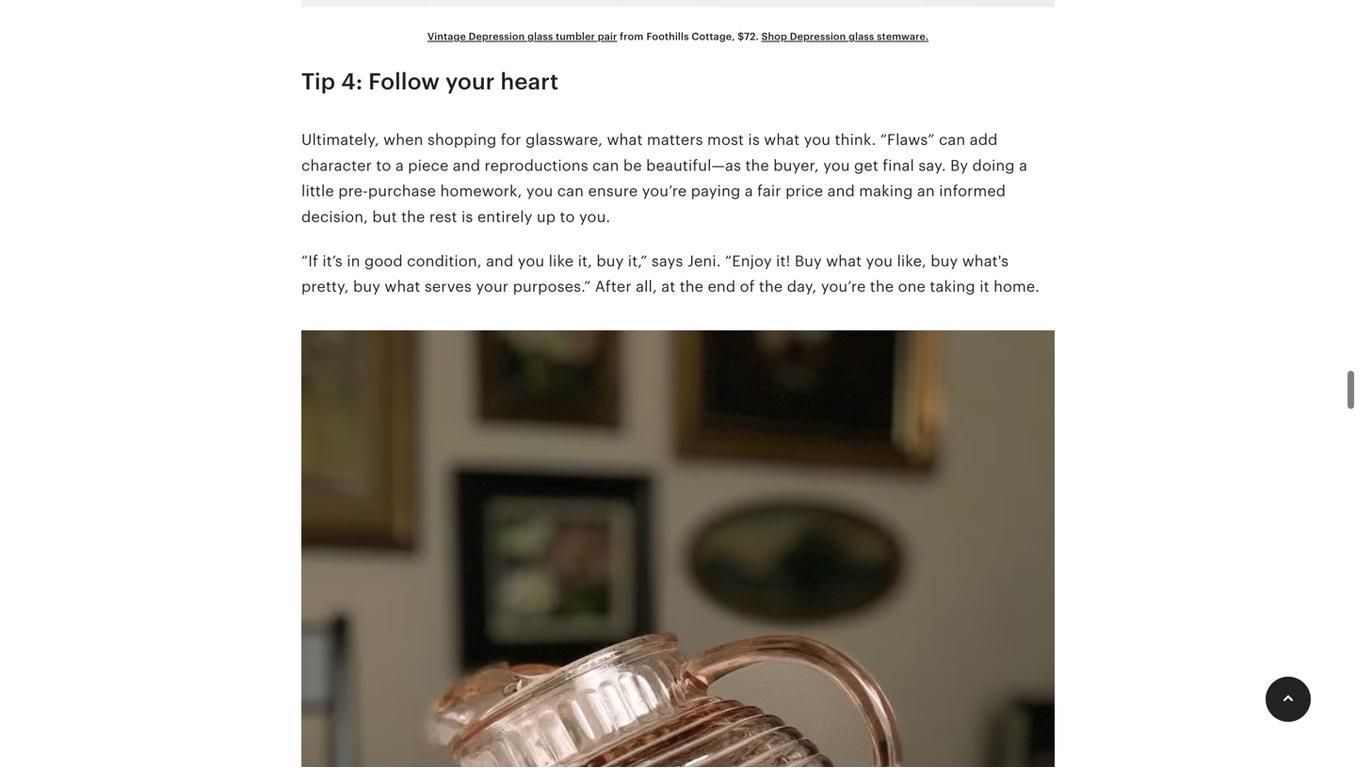 Task type: describe. For each thing, give the bounding box(es) containing it.
0 horizontal spatial to
[[376, 157, 391, 174]]

say.
[[919, 157, 946, 174]]

one
[[898, 279, 926, 296]]

1 vertical spatial is
[[462, 208, 473, 225]]

of
[[740, 279, 755, 296]]

0 vertical spatial your
[[446, 69, 495, 95]]

0 horizontal spatial buy
[[353, 279, 381, 296]]

but
[[372, 208, 397, 225]]

informed
[[939, 183, 1006, 200]]

pair
[[598, 31, 617, 43]]

the down purchase
[[401, 208, 425, 225]]

get
[[854, 157, 879, 174]]

decision,
[[301, 208, 368, 225]]

1 vertical spatial can
[[593, 157, 619, 174]]

0 horizontal spatial a
[[395, 157, 404, 174]]

buy
[[795, 253, 822, 270]]

an
[[917, 183, 935, 200]]

follow
[[368, 69, 440, 95]]

1 horizontal spatial a
[[745, 183, 753, 200]]

ultimately, when shopping for glassware, what matters most is what you think. "flaws" can add character to a piece and reproductions can be beautiful—as the buyer, you get final say. by doing a little pre-purchase homework, you can ensure you're paying a fair price and making an informed decision, but the rest is entirely up to you.
[[301, 132, 1028, 225]]

think.
[[835, 132, 876, 149]]

all,
[[636, 279, 657, 296]]

you up buyer,
[[804, 132, 831, 149]]

2 horizontal spatial and
[[828, 183, 855, 200]]

beautiful—as
[[646, 157, 741, 174]]

pretty,
[[301, 279, 349, 296]]

end
[[708, 279, 736, 296]]

add
[[970, 132, 998, 149]]

home.
[[994, 279, 1040, 296]]

pink depression glass iced tea tumblers from etsy image
[[301, 0, 1055, 19]]

from foothills
[[620, 31, 689, 43]]

paying
[[691, 183, 741, 200]]

shop
[[762, 31, 788, 43]]

2 vertical spatial can
[[557, 183, 584, 200]]

price
[[786, 183, 823, 200]]

it,"
[[628, 253, 648, 270]]

says
[[652, 253, 683, 270]]

4:
[[341, 69, 363, 95]]

stemware.
[[877, 31, 929, 43]]

2 horizontal spatial buy
[[931, 253, 958, 270]]

1 horizontal spatial to
[[560, 208, 575, 225]]

matters
[[647, 132, 703, 149]]

it!
[[776, 253, 791, 270]]

fair
[[758, 183, 782, 200]]

what up be
[[607, 132, 643, 149]]

for
[[501, 132, 522, 149]]

ultimately,
[[301, 132, 379, 149]]

"if
[[301, 253, 318, 270]]

doing
[[973, 157, 1015, 174]]

purchase
[[368, 183, 436, 200]]

entirely
[[477, 208, 533, 225]]

0 vertical spatial and
[[453, 157, 481, 174]]

the right of
[[759, 279, 783, 296]]

shopping
[[428, 132, 497, 149]]

reproductions
[[485, 157, 589, 174]]

1 glass from the left
[[528, 31, 553, 43]]

"enjoy
[[725, 253, 772, 270]]

up
[[537, 208, 556, 225]]



Task type: vqa. For each thing, say whether or not it's contained in the screenshot.
rightmost only
no



Task type: locate. For each thing, give the bounding box(es) containing it.
is right most
[[748, 132, 760, 149]]

what's
[[962, 253, 1009, 270]]

1 horizontal spatial is
[[748, 132, 760, 149]]

rest
[[429, 208, 457, 225]]

in
[[347, 253, 360, 270]]

condition,
[[407, 253, 482, 270]]

2 glass from the left
[[849, 31, 875, 43]]

little
[[301, 183, 334, 200]]

glass
[[528, 31, 553, 43], [849, 31, 875, 43]]

$72.
[[738, 31, 759, 43]]

0 vertical spatial can
[[939, 132, 966, 149]]

can
[[939, 132, 966, 149], [593, 157, 619, 174], [557, 183, 584, 200]]

tip 4: follow your heart
[[301, 69, 559, 95]]

buy up taking
[[931, 253, 958, 270]]

good
[[365, 253, 403, 270]]

what down "good"
[[385, 279, 421, 296]]

the right at
[[680, 279, 704, 296]]

1 vertical spatial your
[[476, 279, 509, 296]]

and inside "if it's in good condition, and you like it, buy it," says jeni. "enjoy it! buy what you like, buy what's pretty, buy what serves your purposes." after all, at the end of the day, you're the one taking it home.
[[486, 253, 514, 270]]

tumbler
[[556, 31, 595, 43]]

you left like at top
[[518, 253, 545, 270]]

it's
[[322, 253, 343, 270]]

shop depression glass stemware. link
[[762, 31, 929, 43]]

most
[[707, 132, 744, 149]]

1 horizontal spatial glass
[[849, 31, 875, 43]]

2 vertical spatial and
[[486, 253, 514, 270]]

to
[[376, 157, 391, 174], [560, 208, 575, 225]]

1 horizontal spatial you're
[[821, 279, 866, 296]]

cottage,
[[692, 31, 735, 43]]

can up by
[[939, 132, 966, 149]]

2 horizontal spatial a
[[1019, 157, 1028, 174]]

pre-
[[338, 183, 368, 200]]

like
[[549, 253, 574, 270]]

1 depression from the left
[[469, 31, 525, 43]]

2 horizontal spatial can
[[939, 132, 966, 149]]

you left get
[[824, 157, 850, 174]]

you left like,
[[866, 253, 893, 270]]

1 vertical spatial you're
[[821, 279, 866, 296]]

0 horizontal spatial and
[[453, 157, 481, 174]]

what up buyer,
[[764, 132, 800, 149]]

you.
[[579, 208, 611, 225]]

glassware,
[[526, 132, 603, 149]]

your down vintage
[[446, 69, 495, 95]]

1 horizontal spatial buy
[[597, 253, 624, 270]]

is
[[748, 132, 760, 149], [462, 208, 473, 225]]

vintage
[[428, 31, 466, 43]]

day,
[[787, 279, 817, 296]]

glass left stemware.
[[849, 31, 875, 43]]

purposes."
[[513, 279, 591, 296]]

jeni.
[[688, 253, 721, 270]]

tip
[[301, 69, 336, 95]]

2 depression from the left
[[790, 31, 846, 43]]

vintage depression glass tumbler pair link
[[428, 31, 617, 43]]

serves
[[425, 279, 472, 296]]

by
[[951, 157, 969, 174]]

0 horizontal spatial can
[[557, 183, 584, 200]]

buy right it,
[[597, 253, 624, 270]]

you're down 'beautiful—as'
[[642, 183, 687, 200]]

0 horizontal spatial is
[[462, 208, 473, 225]]

a
[[395, 157, 404, 174], [1019, 157, 1028, 174], [745, 183, 753, 200]]

when
[[384, 132, 423, 149]]

and down shopping
[[453, 157, 481, 174]]

you're
[[642, 183, 687, 200], [821, 279, 866, 296]]

glass left tumbler at the top left of page
[[528, 31, 553, 43]]

to up purchase
[[376, 157, 391, 174]]

and down get
[[828, 183, 855, 200]]

heart
[[501, 69, 559, 95]]

0 horizontal spatial depression
[[469, 31, 525, 43]]

and down entirely
[[486, 253, 514, 270]]

a left fair at right top
[[745, 183, 753, 200]]

the
[[746, 157, 770, 174], [401, 208, 425, 225], [680, 279, 704, 296], [759, 279, 783, 296], [870, 279, 894, 296]]

buy
[[597, 253, 624, 270], [931, 253, 958, 270], [353, 279, 381, 296]]

1 horizontal spatial depression
[[790, 31, 846, 43]]

your inside "if it's in good condition, and you like it, buy it," says jeni. "enjoy it! buy what you like, buy what's pretty, buy what serves your purposes." after all, at the end of the day, you're the one taking it home.
[[476, 279, 509, 296]]

you're inside ultimately, when shopping for glassware, what matters most is what you think. "flaws" can add character to a piece and reproductions can be beautiful—as the buyer, you get final say. by doing a little pre-purchase homework, you can ensure you're paying a fair price and making an informed decision, but the rest is entirely up to you.
[[642, 183, 687, 200]]

what right buy
[[826, 253, 862, 270]]

a up purchase
[[395, 157, 404, 174]]

depression
[[469, 31, 525, 43], [790, 31, 846, 43]]

character
[[301, 157, 372, 174]]

to right up on the top left
[[560, 208, 575, 225]]

ensure
[[588, 183, 638, 200]]

1 vertical spatial and
[[828, 183, 855, 200]]

depression right vintage
[[469, 31, 525, 43]]

piece
[[408, 157, 449, 174]]

be
[[624, 157, 642, 174]]

what
[[607, 132, 643, 149], [764, 132, 800, 149], [826, 253, 862, 270], [385, 279, 421, 296]]

a right 'doing'
[[1019, 157, 1028, 174]]

vintage depression glass tumbler pair from foothills cottage, $72. shop depression glass stemware.
[[428, 31, 929, 43]]

0 horizontal spatial you're
[[642, 183, 687, 200]]

0 vertical spatial is
[[748, 132, 760, 149]]

your right serves
[[476, 279, 509, 296]]

homework,
[[440, 183, 522, 200]]

taking
[[930, 279, 976, 296]]

the up fair at right top
[[746, 157, 770, 174]]

it,
[[578, 253, 592, 270]]

the left one
[[870, 279, 894, 296]]

depression right shop
[[790, 31, 846, 43]]

"if it's in good condition, and you like it, buy it," says jeni. "enjoy it! buy what you like, buy what's pretty, buy what serves your purposes." after all, at the end of the day, you're the one taking it home.
[[301, 253, 1040, 296]]

pink depression glass pitcher from etsy image
[[301, 319, 1055, 768]]

it
[[980, 279, 990, 296]]

buyer,
[[774, 157, 819, 174]]

1 vertical spatial to
[[560, 208, 575, 225]]

1 horizontal spatial and
[[486, 253, 514, 270]]

you down reproductions
[[526, 183, 553, 200]]

1 horizontal spatial can
[[593, 157, 619, 174]]

like,
[[897, 253, 927, 270]]

can up you.
[[557, 183, 584, 200]]

buy down in
[[353, 279, 381, 296]]

0 horizontal spatial glass
[[528, 31, 553, 43]]

0 vertical spatial you're
[[642, 183, 687, 200]]

your
[[446, 69, 495, 95], [476, 279, 509, 296]]

you
[[804, 132, 831, 149], [824, 157, 850, 174], [526, 183, 553, 200], [518, 253, 545, 270], [866, 253, 893, 270]]

final
[[883, 157, 915, 174]]

after
[[595, 279, 632, 296]]

you're right the day,
[[821, 279, 866, 296]]

you're inside "if it's in good condition, and you like it, buy it," says jeni. "enjoy it! buy what you like, buy what's pretty, buy what serves your purposes." after all, at the end of the day, you're the one taking it home.
[[821, 279, 866, 296]]

is right rest
[[462, 208, 473, 225]]

at
[[662, 279, 676, 296]]

"flaws"
[[881, 132, 935, 149]]

can up ensure
[[593, 157, 619, 174]]

and
[[453, 157, 481, 174], [828, 183, 855, 200], [486, 253, 514, 270]]

0 vertical spatial to
[[376, 157, 391, 174]]

making
[[859, 183, 913, 200]]



